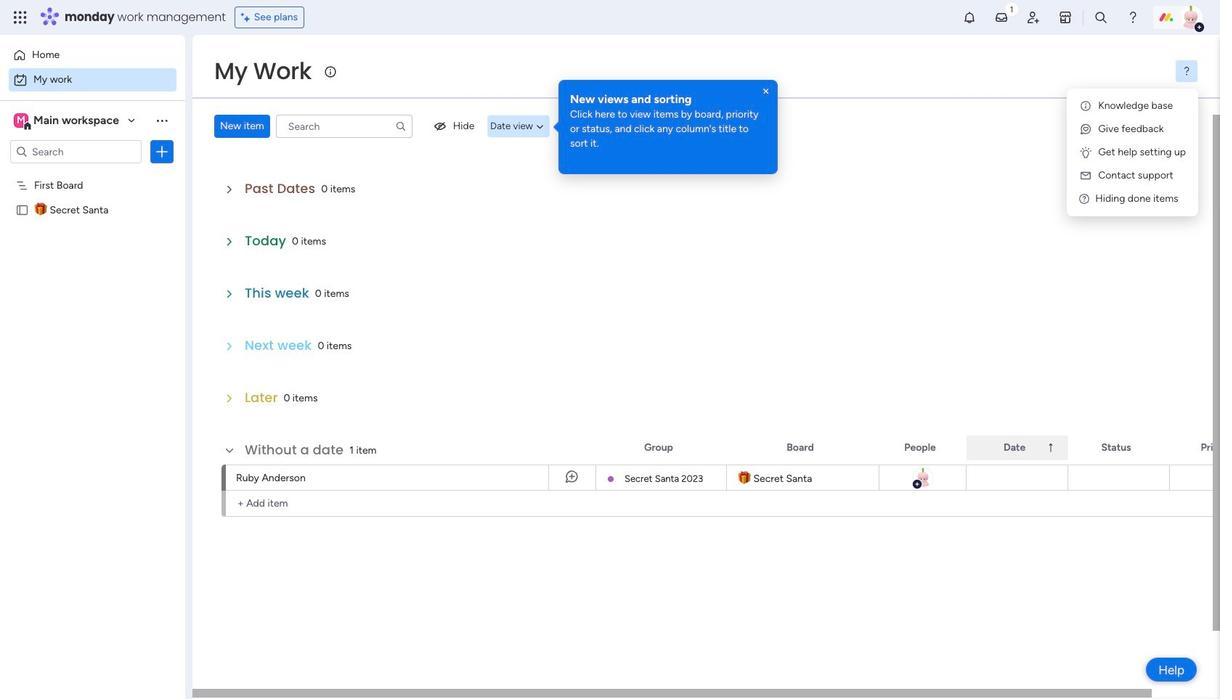 Task type: locate. For each thing, give the bounding box(es) containing it.
get help setting up image
[[1080, 146, 1093, 159]]

ruby anderson image
[[912, 467, 934, 489]]

column header
[[967, 436, 1069, 461]]

search everything image
[[1094, 10, 1109, 25]]

menu item
[[1073, 94, 1193, 118], [1073, 118, 1193, 141], [1073, 141, 1193, 164], [1073, 164, 1193, 187], [1073, 187, 1193, 211]]

menu item up the give feedback icon
[[1073, 94, 1193, 118]]

heading
[[570, 92, 767, 108]]

menu item down the give feedback icon
[[1073, 141, 1193, 164]]

update feed image
[[995, 10, 1009, 25]]

Filter dashboard by text search field
[[276, 115, 413, 138]]

hiding done items image
[[1080, 194, 1090, 204]]

0 vertical spatial option
[[9, 44, 177, 67]]

menu image
[[1182, 66, 1193, 77]]

public board image
[[15, 203, 29, 217]]

1 menu item from the top
[[1073, 94, 1193, 118]]

menu item down get help setting up icon
[[1073, 164, 1193, 187]]

search image
[[395, 121, 407, 132]]

list box
[[0, 170, 185, 418]]

menu menu
[[1073, 94, 1193, 211]]

menu item down 'contact support' icon
[[1073, 187, 1193, 211]]

help image
[[1126, 10, 1141, 25]]

menu item up get help setting up icon
[[1073, 118, 1193, 141]]

2 vertical spatial option
[[0, 172, 185, 175]]

None search field
[[276, 115, 413, 138]]

1 image
[[1006, 1, 1019, 17]]

1 vertical spatial option
[[9, 68, 177, 92]]

invite members image
[[1027, 10, 1041, 25]]

contact support image
[[1080, 169, 1093, 182]]

sort image
[[1046, 442, 1057, 454]]

workspace selection element
[[14, 112, 121, 131]]

select product image
[[13, 10, 28, 25]]

workspace image
[[14, 113, 28, 129]]

option
[[9, 44, 177, 67], [9, 68, 177, 92], [0, 172, 185, 175]]



Task type: describe. For each thing, give the bounding box(es) containing it.
3 menu item from the top
[[1073, 141, 1193, 164]]

ruby anderson image
[[1180, 6, 1203, 29]]

2 menu item from the top
[[1073, 118, 1193, 141]]

close image
[[761, 86, 772, 97]]

Search in workspace field
[[31, 143, 121, 160]]

5 menu item from the top
[[1073, 187, 1193, 211]]

options image
[[155, 145, 169, 159]]

workspace options image
[[155, 113, 169, 128]]

give feedback image
[[1080, 123, 1093, 136]]

4 menu item from the top
[[1073, 164, 1193, 187]]

knowledge base image
[[1080, 100, 1093, 113]]

monday marketplace image
[[1059, 10, 1073, 25]]

see plans image
[[241, 9, 254, 25]]

notifications image
[[963, 10, 977, 25]]



Task type: vqa. For each thing, say whether or not it's contained in the screenshot.
The Invite Members "icon"
yes



